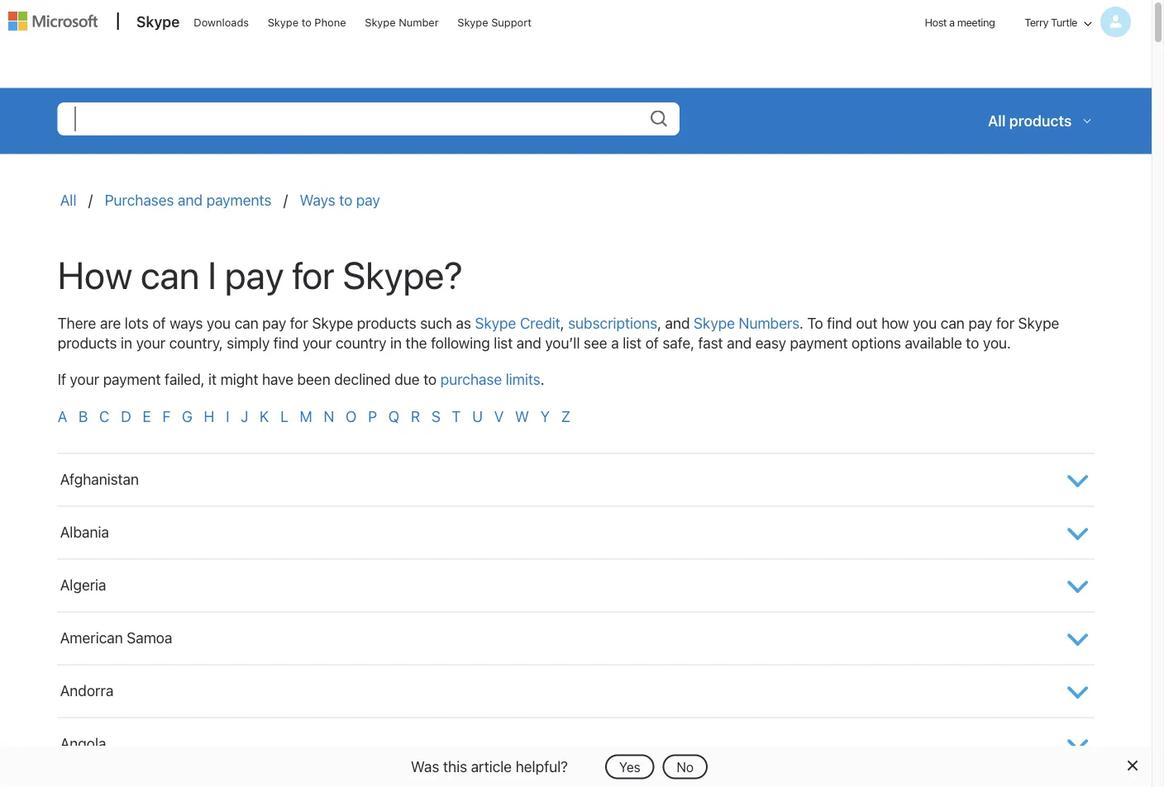 Task type: describe. For each thing, give the bounding box(es) containing it.
h
[[204, 407, 214, 425]]

a link
[[58, 407, 67, 425]]

to inside 'link'
[[301, 16, 312, 28]]

d
[[121, 407, 131, 425]]

n link
[[324, 407, 334, 425]]

terry turtle
[[1025, 16, 1077, 28]]

ways
[[300, 191, 335, 209]]

skype support
[[457, 16, 531, 28]]

payments
[[206, 191, 271, 209]]

declined
[[334, 371, 391, 389]]

s link
[[431, 407, 441, 425]]

angola button
[[58, 719, 1094, 771]]

host a meeting
[[925, 16, 995, 28]]

m link
[[300, 407, 312, 425]]

k link
[[260, 407, 269, 425]]

skype link
[[128, 1, 185, 45]]

products
[[58, 334, 117, 352]]

1 horizontal spatial your
[[136, 334, 165, 352]]

american samoa
[[60, 630, 172, 647]]

ways
[[170, 315, 203, 332]]

you'll
[[545, 334, 580, 352]]

z
[[561, 407, 571, 425]]

downloads link
[[186, 1, 256, 41]]

k
[[260, 407, 269, 425]]

how
[[881, 315, 909, 332]]

meeting
[[957, 16, 995, 28]]

. to find out how you can pay for skype products in your country, simply find your country in the following list and you'll see a list of safe, fast and easy payment options available to you.
[[58, 315, 1059, 352]]

c
[[99, 407, 109, 425]]

r link
[[411, 407, 420, 425]]

was
[[411, 758, 439, 776]]

l
[[280, 407, 288, 425]]

1 vertical spatial .
[[540, 371, 544, 389]]

t
[[452, 407, 461, 425]]

albania link
[[60, 517, 1047, 549]]

see
[[584, 334, 607, 352]]

as
[[456, 315, 471, 332]]

p link
[[368, 407, 377, 425]]

skype inside "link"
[[365, 16, 396, 28]]

article
[[471, 758, 512, 776]]

country
[[336, 334, 386, 352]]

and down "credit"
[[517, 334, 541, 352]]

0 horizontal spatial i
[[208, 252, 217, 297]]

skype support link
[[450, 1, 539, 41]]

for for products
[[996, 315, 1014, 332]]

albania button
[[58, 507, 1094, 559]]

number
[[399, 16, 439, 28]]

n
[[324, 407, 334, 425]]

skype to phone link
[[260, 1, 354, 41]]

purchases
[[105, 191, 174, 209]]

j link
[[241, 407, 248, 425]]

skype inside the . to find out how you can pay for skype products in your country, simply find your country in the following list and you'll see a list of safe, fast and easy payment options available to you.
[[1018, 315, 1059, 332]]

payment inside the . to find out how you can pay for skype products in your country, simply find your country in the following list and you'll see a list of safe, fast and easy payment options available to you.
[[790, 334, 848, 352]]

ways to pay link
[[300, 191, 380, 209]]

algeria link
[[60, 570, 1047, 602]]

1 vertical spatial find
[[273, 334, 299, 352]]

you for how
[[913, 315, 937, 332]]

a inside the . to find out how you can pay for skype products in your country, simply find your country in the following list and you'll see a list of safe, fast and easy payment options available to you.
[[611, 334, 619, 352]]

for down ways
[[292, 252, 335, 297]]

u
[[472, 407, 483, 425]]

products such
[[357, 315, 452, 332]]

u link
[[472, 407, 483, 425]]

m
[[300, 407, 312, 425]]

menu bar containing host a meeting
[[0, 1, 1152, 87]]

safe,
[[662, 334, 694, 352]]

simply
[[227, 334, 270, 352]]

1 vertical spatial i
[[226, 407, 229, 425]]

might
[[220, 371, 258, 389]]

purchases and payments link
[[105, 191, 271, 209]]

2 , from the left
[[657, 315, 661, 332]]

angola link
[[60, 729, 1047, 760]]

and down skype numbers link
[[727, 334, 752, 352]]

subscriptions
[[568, 315, 657, 332]]

1 , from the left
[[560, 315, 564, 332]]

c link
[[99, 407, 109, 425]]

dismiss the survey image
[[1125, 760, 1138, 773]]

was this article helpful?
[[411, 758, 568, 776]]

failed,
[[165, 371, 205, 389]]

v link
[[494, 407, 504, 425]]

to right due
[[423, 371, 437, 389]]

f link
[[162, 407, 170, 425]]

afghanistan link
[[60, 464, 1047, 496]]

due
[[394, 371, 420, 389]]

limits
[[506, 371, 540, 389]]

phone
[[314, 16, 346, 28]]

v
[[494, 407, 504, 425]]

b link
[[79, 407, 88, 425]]



Task type: locate. For each thing, give the bounding box(es) containing it.
terry turtle link
[[1016, 1, 1139, 47]]

the
[[406, 334, 427, 352]]

1 horizontal spatial .
[[799, 315, 803, 332]]

how
[[58, 252, 132, 297]]

0 horizontal spatial ,
[[560, 315, 564, 332]]

o
[[346, 407, 357, 425]]

o link
[[346, 407, 357, 425]]

are
[[100, 315, 121, 332]]

a right see
[[611, 334, 619, 352]]

find right to
[[827, 315, 852, 332]]

0 horizontal spatial list
[[494, 334, 513, 352]]

1 vertical spatial payment
[[103, 371, 161, 389]]

y link
[[540, 407, 550, 425]]

to right ways
[[339, 191, 352, 209]]

2 you from the left
[[913, 315, 937, 332]]

menu bar
[[0, 1, 1152, 87]]

0 vertical spatial find
[[827, 315, 852, 332]]

1 horizontal spatial can
[[234, 315, 259, 332]]

2 horizontal spatial your
[[302, 334, 332, 352]]

you for ways
[[207, 315, 231, 332]]

yes
[[619, 760, 640, 775]]

2 horizontal spatial can
[[941, 315, 965, 332]]

s
[[431, 407, 441, 425]]

i link
[[226, 407, 229, 425]]

avatar image
[[1100, 7, 1131, 37]]

1 horizontal spatial in
[[390, 334, 402, 352]]

to
[[301, 16, 312, 28], [339, 191, 352, 209], [966, 334, 979, 352], [423, 371, 437, 389]]

microsoft image
[[8, 12, 98, 31]]

lots
[[125, 315, 149, 332]]

downloads
[[194, 16, 249, 28]]

your up been
[[302, 334, 332, 352]]

have
[[262, 371, 293, 389]]

to left phone
[[301, 16, 312, 28]]

1 horizontal spatial a
[[949, 16, 955, 28]]

support
[[491, 16, 531, 28]]

g link
[[182, 407, 193, 425]]

can
[[141, 252, 200, 297], [234, 315, 259, 332], [941, 315, 965, 332]]

. up y
[[540, 371, 544, 389]]

purchase
[[440, 371, 502, 389]]

for for products such
[[290, 315, 308, 332]]

1 in from the left
[[121, 334, 132, 352]]

skype?
[[343, 252, 463, 297]]

0 horizontal spatial in
[[121, 334, 132, 352]]

f
[[162, 407, 170, 425]]

how can i pay for skype?
[[58, 252, 463, 297]]

purchase limits link
[[440, 371, 540, 389]]

no
[[676, 760, 694, 775]]

0 vertical spatial .
[[799, 315, 803, 332]]

1 vertical spatial of
[[645, 334, 659, 352]]

this
[[443, 758, 467, 776]]

following
[[431, 334, 490, 352]]

w link
[[515, 407, 529, 425]]

skype credit link
[[475, 315, 560, 332]]

1 horizontal spatial find
[[827, 315, 852, 332]]

find
[[827, 315, 852, 332], [273, 334, 299, 352]]

of inside the . to find out how you can pay for skype products in your country, simply find your country in the following list and you'll see a list of safe, fast and easy payment options available to you.
[[645, 334, 659, 352]]

afghanistan button
[[58, 454, 1094, 507]]

can up available
[[941, 315, 965, 332]]

can inside the . to find out how you can pay for skype products in your country, simply find your country in the following list and you'll see a list of safe, fast and easy payment options available to you.
[[941, 315, 965, 332]]

andorra
[[60, 683, 114, 700]]

0 horizontal spatial a
[[611, 334, 619, 352]]

yes button
[[605, 755, 655, 780]]

can for . to find out how you can pay for skype products in your country, simply find your country in the following list and you'll see a list of safe, fast and easy payment options available to you.
[[941, 315, 965, 332]]

can for there are lots of ways you can pay for skype products such as skype credit , subscriptions , and skype numbers
[[234, 315, 259, 332]]

1 horizontal spatial list
[[623, 334, 642, 352]]

your down lots
[[136, 334, 165, 352]]

been
[[297, 371, 330, 389]]

2 in from the left
[[390, 334, 402, 352]]

to
[[807, 315, 823, 332]]

2 list from the left
[[623, 334, 642, 352]]

skype numbers link
[[694, 315, 799, 332]]

for up you.
[[996, 315, 1014, 332]]

of left 'safe,'
[[645, 334, 659, 352]]

e
[[143, 407, 151, 425]]

pay
[[356, 191, 380, 209], [225, 252, 284, 297], [262, 315, 286, 332], [968, 315, 992, 332]]

credit
[[520, 315, 560, 332]]

list
[[494, 334, 513, 352], [623, 334, 642, 352]]

0 vertical spatial a
[[949, 16, 955, 28]]

q
[[388, 407, 399, 425]]

1 horizontal spatial of
[[645, 334, 659, 352]]

a
[[949, 16, 955, 28], [611, 334, 619, 352]]

0 horizontal spatial can
[[141, 252, 200, 297]]

None text field
[[58, 103, 679, 136]]

you.
[[983, 334, 1011, 352]]

0 horizontal spatial find
[[273, 334, 299, 352]]

0 vertical spatial i
[[208, 252, 217, 297]]

of right lots
[[152, 315, 166, 332]]

r
[[411, 407, 420, 425]]

in left the
[[390, 334, 402, 352]]

in down lots
[[121, 334, 132, 352]]

1 horizontal spatial ,
[[657, 315, 661, 332]]

and
[[178, 191, 203, 209], [665, 315, 690, 332], [517, 334, 541, 352], [727, 334, 752, 352]]

0 vertical spatial of
[[152, 315, 166, 332]]

purchases and payments
[[105, 191, 271, 209]]

a inside host a meeting link
[[949, 16, 955, 28]]

if
[[58, 371, 66, 389]]

for
[[292, 252, 335, 297], [290, 315, 308, 332], [996, 315, 1014, 332]]

helpful?
[[516, 758, 568, 776]]

0 horizontal spatial you
[[207, 315, 231, 332]]

available
[[905, 334, 962, 352]]

payment up "d"
[[103, 371, 161, 389]]

z link
[[561, 407, 571, 425]]

1 horizontal spatial i
[[226, 407, 229, 425]]

l link
[[280, 407, 288, 425]]

out
[[856, 315, 878, 332]]

i left j
[[226, 407, 229, 425]]

can up simply
[[234, 315, 259, 332]]

you up country,
[[207, 315, 231, 332]]

0 horizontal spatial of
[[152, 315, 166, 332]]

angola
[[60, 736, 106, 753]]

. inside the . to find out how you can pay for skype products in your country, simply find your country in the following list and you'll see a list of safe, fast and easy payment options available to you.
[[799, 315, 803, 332]]

algeria
[[60, 577, 106, 595]]

1 vertical spatial a
[[611, 334, 619, 352]]

if your payment failed, it might have been declined due to purchase limits .
[[58, 371, 544, 389]]

pay inside the . to find out how you can pay for skype products in your country, simply find your country in the following list and you'll see a list of safe, fast and easy payment options available to you.
[[968, 315, 992, 332]]

list down subscriptions link
[[623, 334, 642, 352]]

find up have
[[273, 334, 299, 352]]

andorra button
[[58, 666, 1094, 718]]

for up 'if your payment failed, it might have been declined due to purchase limits .'
[[290, 315, 308, 332]]

1 horizontal spatial you
[[913, 315, 937, 332]]

your right "if"
[[70, 371, 99, 389]]

numbers
[[739, 315, 799, 332]]

e link
[[143, 407, 151, 425]]

1 horizontal spatial payment
[[790, 334, 848, 352]]

.
[[799, 315, 803, 332], [540, 371, 544, 389]]

skype number link
[[357, 1, 446, 41]]

for inside the . to find out how you can pay for skype products in your country, simply find your country in the following list and you'll see a list of safe, fast and easy payment options available to you.
[[996, 315, 1014, 332]]

host a meeting link
[[911, 1, 1008, 43]]

0 vertical spatial payment
[[790, 334, 848, 352]]

to inside the . to find out how you can pay for skype products in your country, simply find your country in the following list and you'll see a list of safe, fast and easy payment options available to you.
[[966, 334, 979, 352]]

you up available
[[913, 315, 937, 332]]

to left you.
[[966, 334, 979, 352]]

h link
[[204, 407, 214, 425]]

in
[[121, 334, 132, 352], [390, 334, 402, 352]]

q link
[[388, 407, 399, 425]]

0 horizontal spatial payment
[[103, 371, 161, 389]]

you inside the . to find out how you can pay for skype products in your country, simply find your country in the following list and you'll see a list of safe, fast and easy payment options available to you.
[[913, 315, 937, 332]]

andorra link
[[60, 676, 1047, 707]]

and up 'safe,'
[[665, 315, 690, 332]]

a right host
[[949, 16, 955, 28]]

0 horizontal spatial your
[[70, 371, 99, 389]]

p
[[368, 407, 377, 425]]

can up ways
[[141, 252, 200, 297]]

it
[[208, 371, 217, 389]]

list down skype credit link
[[494, 334, 513, 352]]

american
[[60, 630, 123, 647]]

host
[[925, 16, 947, 28]]

subscriptions link
[[568, 315, 657, 332]]

1 list from the left
[[494, 334, 513, 352]]

american samoa link
[[60, 623, 1047, 654]]

ways to pay
[[300, 191, 380, 209]]

and left payments
[[178, 191, 203, 209]]

. left to
[[799, 315, 803, 332]]

samoa
[[127, 630, 172, 647]]

skype inside 'link'
[[268, 16, 299, 28]]

payment down to
[[790, 334, 848, 352]]

your
[[136, 334, 165, 352], [302, 334, 332, 352], [70, 371, 99, 389]]

skype to phone
[[268, 16, 346, 28]]

w
[[515, 407, 529, 425]]

0 horizontal spatial .
[[540, 371, 544, 389]]

1 you from the left
[[207, 315, 231, 332]]

i up country,
[[208, 252, 217, 297]]



Task type: vqa. For each thing, say whether or not it's contained in the screenshot.
Available countries for Skype Manager dropdown button
no



